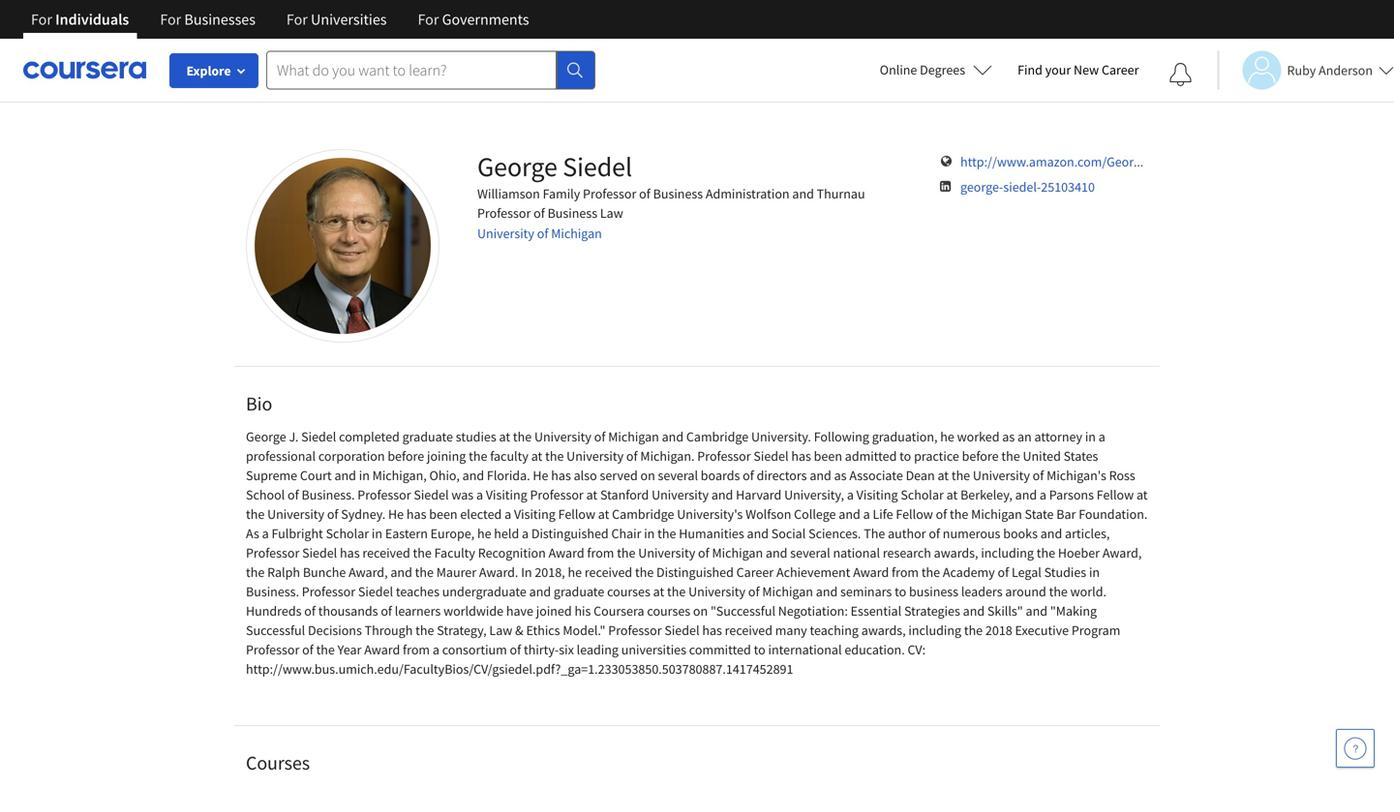 Task type: locate. For each thing, give the bounding box(es) containing it.
michigan,
[[373, 467, 427, 484]]

served
[[600, 467, 638, 484]]

several up achievement
[[791, 544, 831, 562]]

2 horizontal spatial received
[[725, 622, 773, 639]]

a
[[1099, 428, 1106, 446], [477, 486, 483, 504], [847, 486, 854, 504], [1040, 486, 1047, 504], [505, 506, 512, 523], [864, 506, 871, 523], [262, 525, 269, 542], [522, 525, 529, 542], [433, 641, 440, 659]]

1 vertical spatial from
[[892, 564, 919, 581]]

and up executive
[[1026, 603, 1048, 620]]

has up bunche
[[340, 544, 360, 562]]

also
[[574, 467, 597, 484]]

0 vertical spatial several
[[658, 467, 698, 484]]

3 for from the left
[[287, 10, 308, 29]]

award up seminars
[[854, 564, 889, 581]]

siedel down ohio,
[[414, 486, 449, 504]]

1 vertical spatial cambridge
[[612, 506, 675, 523]]

practice
[[915, 448, 960, 465]]

a right was
[[477, 486, 483, 504]]

1 vertical spatial award
[[854, 564, 889, 581]]

banner navigation
[[15, 0, 545, 39]]

successful
[[246, 622, 305, 639]]

1 vertical spatial law
[[490, 622, 513, 639]]

0 horizontal spatial several
[[658, 467, 698, 484]]

he right 2018,
[[568, 564, 582, 581]]

1 vertical spatial business
[[548, 204, 598, 222]]

studies
[[456, 428, 497, 446]]

received down "successful
[[725, 622, 773, 639]]

award, up the thousands
[[349, 564, 388, 581]]

cambridge up 'chair'
[[612, 506, 675, 523]]

court
[[300, 467, 332, 484]]

received
[[363, 544, 410, 562], [585, 564, 633, 581], [725, 622, 773, 639]]

1 vertical spatial to
[[895, 583, 907, 601]]

law inside george j. siedel completed graduate studies at the university of michigan and cambridge university. following graduation, he worked as an attorney in a professional corporation before joining the faculty at the university of michigan. professor siedel has been admitted to practice before the united states supreme court and in michigan, ohio, and florida. he has also served on several boards of directors and as associate dean at the university of michigan's ross school of business. professor siedel was a visiting professor at stanford university and harvard university, a visiting scholar at berkeley, and a parsons fellow at the university of sydney. he has been elected a visiting fellow at cambridge university's wolfson college and a life fellow of the michigan state bar foundation. as a fulbright scholar in eastern europe, he held a distinguished chair in the humanities and social sciences. the author of numerous books and articles, professor siedel has received the faculty recognition award from the university of michigan and several national research awards, including the hoeber award, the ralph bunche award, and the maurer award. in 2018, he received the distinguished career achievement award from the academy of legal studies in business. professor siedel teaches undergraduate and graduate courses at the university of michigan and seminars to business leaders around the world. hundreds of thousands of learners worldwide have joined his coursera courses on "successful negotiation: essential strategies and skills" and "making successful decisions through the strategy, law & ethics model." professor siedel has received many teaching awards, including the 2018 executive program professor of the year award from a consortium of thirty-six leading universities committed to international education. cv: http://www.bus.umich.edu/facultybios/cv/gsiedel.pdf?_ga=1.233053850.503780887.1417452891
[[490, 622, 513, 639]]

been up the europe,
[[429, 506, 458, 523]]

of right school
[[288, 486, 299, 504]]

family
[[543, 185, 581, 202]]

michigan inside george siedel williamson family professor of business administration and thurnau professor of business law university of michigan
[[551, 225, 602, 242]]

awards, down essential
[[862, 622, 906, 639]]

cv:
[[908, 641, 926, 659]]

to right 'committed'
[[754, 641, 766, 659]]

1 horizontal spatial law
[[600, 204, 624, 222]]

1 vertical spatial received
[[585, 564, 633, 581]]

george for j.
[[246, 428, 286, 446]]

0 vertical spatial cambridge
[[687, 428, 749, 446]]

explore
[[186, 62, 231, 79]]

1 vertical spatial graduate
[[554, 583, 605, 601]]

siedel inside george siedel williamson family professor of business administration and thurnau professor of business law university of michigan
[[563, 150, 633, 184]]

award, down foundation.
[[1103, 544, 1142, 562]]

What do you want to learn? text field
[[266, 51, 557, 90]]

professor
[[583, 185, 637, 202], [478, 204, 531, 222], [698, 448, 751, 465], [358, 486, 411, 504], [530, 486, 584, 504], [246, 544, 300, 562], [302, 583, 356, 601], [609, 622, 662, 639], [246, 641, 300, 659]]

2 vertical spatial from
[[403, 641, 430, 659]]

1 horizontal spatial he
[[533, 467, 549, 484]]

ralph
[[267, 564, 300, 581]]

0 horizontal spatial business.
[[246, 583, 299, 601]]

for up what do you want to learn? text box
[[418, 10, 439, 29]]

achievement
[[777, 564, 851, 581]]

1 vertical spatial he
[[388, 506, 404, 523]]

of right "author"
[[929, 525, 941, 542]]

essential
[[851, 603, 902, 620]]

associate
[[850, 467, 904, 484]]

0 vertical spatial distinguished
[[532, 525, 609, 542]]

0 horizontal spatial career
[[737, 564, 774, 581]]

bunche
[[303, 564, 346, 581]]

at up faculty
[[499, 428, 511, 446]]

siedel up family
[[563, 150, 633, 184]]

0 horizontal spatial cambridge
[[612, 506, 675, 523]]

cambridge up boards
[[687, 428, 749, 446]]

1 horizontal spatial including
[[982, 544, 1035, 562]]

0 horizontal spatial on
[[641, 467, 656, 484]]

scholar down dean
[[901, 486, 944, 504]]

has left also
[[551, 467, 571, 484]]

including down strategies
[[909, 622, 962, 639]]

visiting down florida.
[[486, 486, 528, 504]]

fellow up "author"
[[896, 506, 934, 523]]

author
[[888, 525, 927, 542]]

graduation,
[[873, 428, 938, 446]]

"successful
[[711, 603, 776, 620]]

university inside george siedel williamson family professor of business administration and thurnau professor of business law university of michigan
[[478, 225, 535, 242]]

professional
[[246, 448, 316, 465]]

of up "successful
[[749, 583, 760, 601]]

1 horizontal spatial before
[[963, 448, 999, 465]]

1 horizontal spatial career
[[1102, 61, 1140, 78]]

1 horizontal spatial fellow
[[896, 506, 934, 523]]

1 vertical spatial including
[[909, 622, 962, 639]]

to up essential
[[895, 583, 907, 601]]

courses up universities at the bottom of page
[[647, 603, 691, 620]]

0 vertical spatial law
[[600, 204, 624, 222]]

the
[[513, 428, 532, 446], [469, 448, 488, 465], [545, 448, 564, 465], [1002, 448, 1021, 465], [952, 467, 971, 484], [246, 506, 265, 523], [950, 506, 969, 523], [658, 525, 677, 542], [413, 544, 432, 562], [617, 544, 636, 562], [1037, 544, 1056, 562], [246, 564, 265, 581], [415, 564, 434, 581], [635, 564, 654, 581], [922, 564, 941, 581], [667, 583, 686, 601], [1050, 583, 1068, 601], [416, 622, 434, 639], [965, 622, 983, 639], [316, 641, 335, 659]]

2 horizontal spatial he
[[941, 428, 955, 446]]

0 vertical spatial business
[[654, 185, 703, 202]]

2 horizontal spatial award
[[854, 564, 889, 581]]

george up williamson
[[478, 150, 558, 184]]

0 vertical spatial career
[[1102, 61, 1140, 78]]

law inside george siedel williamson family professor of business administration and thurnau professor of business law university of michigan
[[600, 204, 624, 222]]

0 vertical spatial award,
[[1103, 544, 1142, 562]]

0 vertical spatial been
[[814, 448, 843, 465]]

for for individuals
[[31, 10, 52, 29]]

None search field
[[266, 51, 596, 90]]

foundation.
[[1079, 506, 1148, 523]]

george inside george siedel williamson family professor of business administration and thurnau professor of business law university of michigan
[[478, 150, 558, 184]]

0 horizontal spatial from
[[403, 641, 430, 659]]

siedel right j.
[[301, 428, 336, 446]]

1 vertical spatial career
[[737, 564, 774, 581]]

and up state
[[1016, 486, 1038, 504]]

0 horizontal spatial law
[[490, 622, 513, 639]]

graduate up his
[[554, 583, 605, 601]]

award down through
[[364, 641, 400, 659]]

been down following on the right of the page
[[814, 448, 843, 465]]

several down the "michigan." in the left of the page
[[658, 467, 698, 484]]

0 vertical spatial business.
[[302, 486, 355, 504]]

scholar down sydney.
[[326, 525, 369, 542]]

0 horizontal spatial as
[[835, 467, 847, 484]]

decisions
[[308, 622, 362, 639]]

at
[[499, 428, 511, 446], [532, 448, 543, 465], [938, 467, 949, 484], [587, 486, 598, 504], [947, 486, 958, 504], [1137, 486, 1148, 504], [598, 506, 610, 523], [654, 583, 665, 601]]

his
[[575, 603, 591, 620]]

in down sydney.
[[372, 525, 383, 542]]

he up eastern
[[388, 506, 404, 523]]

0 vertical spatial award
[[549, 544, 585, 562]]

williamson
[[478, 185, 540, 202]]

1 horizontal spatial business
[[654, 185, 703, 202]]

1 vertical spatial been
[[429, 506, 458, 523]]

1 horizontal spatial as
[[1003, 428, 1015, 446]]

universities
[[311, 10, 387, 29]]

studies
[[1045, 564, 1087, 581]]

distinguished up 2018,
[[532, 525, 609, 542]]

sydney.
[[341, 506, 386, 523]]

of
[[639, 185, 651, 202], [534, 204, 545, 222], [537, 225, 549, 242], [595, 428, 606, 446], [627, 448, 638, 465], [743, 467, 754, 484], [1033, 467, 1045, 484], [288, 486, 299, 504], [327, 506, 339, 523], [936, 506, 948, 523], [929, 525, 941, 542], [698, 544, 710, 562], [998, 564, 1010, 581], [749, 583, 760, 601], [304, 603, 316, 620], [381, 603, 392, 620], [302, 641, 314, 659], [510, 641, 521, 659]]

1 horizontal spatial award
[[549, 544, 585, 562]]

admitted
[[845, 448, 897, 465]]

fellow down also
[[559, 506, 596, 523]]

http://www.bus.umich.edu/facultybios/cv/gsiedel.pdf?_ga=1.233053850.503780887.1417452891
[[246, 661, 794, 678]]

directors
[[757, 467, 807, 484]]

as up university,
[[835, 467, 847, 484]]

teaching
[[810, 622, 859, 639]]

0 horizontal spatial been
[[429, 506, 458, 523]]

0 vertical spatial scholar
[[901, 486, 944, 504]]

of down humanities
[[698, 544, 710, 562]]

for left individuals
[[31, 10, 52, 29]]

1 horizontal spatial distinguished
[[657, 564, 734, 581]]

attorney
[[1035, 428, 1083, 446]]

cambridge
[[687, 428, 749, 446], [612, 506, 675, 523]]

law
[[600, 204, 624, 222], [490, 622, 513, 639]]

1 vertical spatial courses
[[647, 603, 691, 620]]

2 for from the left
[[160, 10, 181, 29]]

0 horizontal spatial before
[[388, 448, 424, 465]]

a up the held
[[505, 506, 512, 523]]

on left "successful
[[694, 603, 708, 620]]

1 vertical spatial several
[[791, 544, 831, 562]]

anderson
[[1319, 62, 1374, 79]]

george up professional
[[246, 428, 286, 446]]

business
[[654, 185, 703, 202], [548, 204, 598, 222]]

0 vertical spatial including
[[982, 544, 1035, 562]]

international
[[769, 641, 842, 659]]

several
[[658, 467, 698, 484], [791, 544, 831, 562]]

michigan
[[551, 225, 602, 242], [609, 428, 660, 446], [972, 506, 1023, 523], [712, 544, 763, 562], [763, 583, 814, 601]]

graduate
[[403, 428, 453, 446], [554, 583, 605, 601]]

1 horizontal spatial business.
[[302, 486, 355, 504]]

0 vertical spatial received
[[363, 544, 410, 562]]

0 horizontal spatial award,
[[349, 564, 388, 581]]

as left an
[[1003, 428, 1015, 446]]

from down 'chair'
[[587, 544, 615, 562]]

law up university of michigan "link" on the left top
[[600, 204, 624, 222]]

distinguished
[[532, 525, 609, 542], [657, 564, 734, 581]]

courses up 'coursera'
[[607, 583, 651, 601]]

university,
[[785, 486, 845, 504]]

1 before from the left
[[388, 448, 424, 465]]

25103410
[[1042, 178, 1096, 196]]

and down 2018,
[[530, 583, 551, 601]]

siedel
[[563, 150, 633, 184], [301, 428, 336, 446], [754, 448, 789, 465], [414, 486, 449, 504], [302, 544, 337, 562], [358, 583, 393, 601], [665, 622, 700, 639]]

elected
[[460, 506, 502, 523]]

4 for from the left
[[418, 10, 439, 29]]

college
[[795, 506, 836, 523]]

for for universities
[[287, 10, 308, 29]]

received down eastern
[[363, 544, 410, 562]]

0 horizontal spatial awards,
[[862, 622, 906, 639]]

george-siedel-25103410
[[961, 178, 1096, 196]]

and down boards
[[712, 486, 734, 504]]

fellow up foundation.
[[1097, 486, 1134, 504]]

university
[[478, 225, 535, 242], [535, 428, 592, 446], [567, 448, 624, 465], [973, 467, 1031, 484], [652, 486, 709, 504], [267, 506, 325, 523], [639, 544, 696, 562], [689, 583, 746, 601]]

national
[[834, 544, 881, 562]]

he up practice
[[941, 428, 955, 446]]

for left universities
[[287, 10, 308, 29]]

0 vertical spatial awards,
[[934, 544, 979, 562]]

he
[[941, 428, 955, 446], [478, 525, 492, 542], [568, 564, 582, 581]]

0 horizontal spatial distinguished
[[532, 525, 609, 542]]

in right 'chair'
[[644, 525, 655, 542]]

0 horizontal spatial graduate
[[403, 428, 453, 446]]

education.
[[845, 641, 905, 659]]

1 horizontal spatial he
[[568, 564, 582, 581]]

career right new in the right of the page
[[1102, 61, 1140, 78]]

many
[[776, 622, 808, 639]]

of up the numerous
[[936, 506, 948, 523]]

0 vertical spatial george
[[478, 150, 558, 184]]

business left administration
[[654, 185, 703, 202]]

1 horizontal spatial on
[[694, 603, 708, 620]]

from down the research
[[892, 564, 919, 581]]

career up "successful
[[737, 564, 774, 581]]

1 for from the left
[[31, 10, 52, 29]]

1 horizontal spatial cambridge
[[687, 428, 749, 446]]

1 horizontal spatial been
[[814, 448, 843, 465]]

new
[[1074, 61, 1100, 78]]

career inside george j. siedel completed graduate studies at the university of michigan and cambridge university. following graduation, he worked as an attorney in a professional corporation before joining the faculty at the university of michigan. professor siedel has been admitted to practice before the united states supreme court and in michigan, ohio, and florida. he has also served on several boards of directors and as associate dean at the university of michigan's ross school of business. professor siedel was a visiting professor at stanford university and harvard university, a visiting scholar at berkeley, and a parsons fellow at the university of sydney. he has been elected a visiting fellow at cambridge university's wolfson college and a life fellow of the michigan state bar foundation. as a fulbright scholar in eastern europe, he held a distinguished chair in the humanities and social sciences. the author of numerous books and articles, professor siedel has received the faculty recognition award from the university of michigan and several national research awards, including the hoeber award, the ralph bunche award, and the maurer award. in 2018, he received the distinguished career achievement award from the academy of legal studies in business. professor siedel teaches undergraduate and graduate courses at the university of michigan and seminars to business leaders around the world. hundreds of thousands of learners worldwide have joined his coursera courses on "successful negotiation: essential strategies and skills" and "making successful decisions through the strategy, law & ethics model." professor siedel has received many teaching awards, including the 2018 executive program professor of the year award from a consortium of thirty-six leading universities committed to international education. cv: http://www.bus.umich.edu/facultybios/cv/gsiedel.pdf?_ga=1.233053850.503780887.1417452891
[[737, 564, 774, 581]]

0 horizontal spatial he
[[388, 506, 404, 523]]

1 horizontal spatial several
[[791, 544, 831, 562]]

thurnau
[[817, 185, 866, 202]]

school
[[246, 486, 285, 504]]

0 vertical spatial graduate
[[403, 428, 453, 446]]

graduate up joining
[[403, 428, 453, 446]]

michigan's
[[1047, 467, 1107, 484]]

george for siedel
[[478, 150, 558, 184]]

1 vertical spatial scholar
[[326, 525, 369, 542]]

1 horizontal spatial george
[[478, 150, 558, 184]]

http://www.amazon.com/george-
[[961, 153, 1152, 170]]

j.
[[289, 428, 299, 446]]

strategies
[[905, 603, 961, 620]]

your
[[1046, 61, 1072, 78]]

social
[[772, 525, 806, 542]]

fellow
[[1097, 486, 1134, 504], [559, 506, 596, 523], [896, 506, 934, 523]]

chair
[[612, 525, 642, 542]]

0 vertical spatial from
[[587, 544, 615, 562]]

1 vertical spatial business.
[[246, 583, 299, 601]]

0 horizontal spatial scholar
[[326, 525, 369, 542]]

http://www.amazon.com/george-j.-siedel/e/b00288h4ry
[[961, 153, 1288, 170]]

help center image
[[1345, 737, 1368, 760]]

for left businesses
[[160, 10, 181, 29]]

business. down court
[[302, 486, 355, 504]]

berkeley,
[[961, 486, 1013, 504]]

0 horizontal spatial received
[[363, 544, 410, 562]]

and down leaders
[[964, 603, 985, 620]]

1 vertical spatial he
[[478, 525, 492, 542]]

in up the states
[[1086, 428, 1097, 446]]

0 horizontal spatial he
[[478, 525, 492, 542]]

scholar
[[901, 486, 944, 504], [326, 525, 369, 542]]

2 horizontal spatial from
[[892, 564, 919, 581]]

0 horizontal spatial award
[[364, 641, 400, 659]]

george inside george j. siedel completed graduate studies at the university of michigan and cambridge university. following graduation, he worked as an attorney in a professional corporation before joining the faculty at the university of michigan. professor siedel has been admitted to practice before the united states supreme court and in michigan, ohio, and florida. he has also served on several boards of directors and as associate dean at the university of michigan's ross school of business. professor siedel was a visiting professor at stanford university and harvard university, a visiting scholar at berkeley, and a parsons fellow at the university of sydney. he has been elected a visiting fellow at cambridge university's wolfson college and a life fellow of the michigan state bar foundation. as a fulbright scholar in eastern europe, he held a distinguished chair in the humanities and social sciences. the author of numerous books and articles, professor siedel has received the faculty recognition award from the university of michigan and several national research awards, including the hoeber award, the ralph bunche award, and the maurer award. in 2018, he received the distinguished career achievement award from the academy of legal studies in business. professor siedel teaches undergraduate and graduate courses at the university of michigan and seminars to business leaders around the world. hundreds of thousands of learners worldwide have joined his coursera courses on "successful negotiation: essential strategies and skills" and "making successful decisions through the strategy, law & ethics model." professor siedel has received many teaching awards, including the 2018 executive program professor of the year award from a consortium of thirty-six leading universities committed to international education. cv: http://www.bus.umich.edu/facultybios/cv/gsiedel.pdf?_ga=1.233053850.503780887.1417452891
[[246, 428, 286, 446]]

he down elected
[[478, 525, 492, 542]]

an
[[1018, 428, 1032, 446]]

law left &
[[490, 622, 513, 639]]



Task type: vqa. For each thing, say whether or not it's contained in the screenshot.
the Google "Image"
no



Task type: describe. For each thing, give the bounding box(es) containing it.
online degrees button
[[865, 48, 1009, 91]]

of down united
[[1033, 467, 1045, 484]]

2 vertical spatial he
[[568, 564, 582, 581]]

of up also
[[595, 428, 606, 446]]

ruby
[[1288, 62, 1317, 79]]

states
[[1064, 448, 1099, 465]]

visiting up the held
[[514, 506, 556, 523]]

a down the associate
[[847, 486, 854, 504]]

eastern
[[385, 525, 428, 542]]

professor up ralph
[[246, 544, 300, 562]]

professor right family
[[583, 185, 637, 202]]

worldwide
[[444, 603, 504, 620]]

administration
[[706, 185, 790, 202]]

professor down williamson
[[478, 204, 531, 222]]

of down &
[[510, 641, 521, 659]]

bar
[[1057, 506, 1077, 523]]

professor up boards
[[698, 448, 751, 465]]

faculty
[[435, 544, 476, 562]]

held
[[494, 525, 519, 542]]

in up world.
[[1090, 564, 1101, 581]]

1 vertical spatial award,
[[349, 564, 388, 581]]

worked
[[958, 428, 1000, 446]]

thousands
[[318, 603, 378, 620]]

recognition
[[478, 544, 546, 562]]

1 vertical spatial as
[[835, 467, 847, 484]]

a right as
[[262, 525, 269, 542]]

0 vertical spatial courses
[[607, 583, 651, 601]]

a right the held
[[522, 525, 529, 542]]

1 horizontal spatial awards,
[[934, 544, 979, 562]]

and inside george siedel williamson family professor of business administration and thurnau professor of business law university of michigan
[[793, 185, 815, 202]]

profile image
[[246, 149, 440, 343]]

siedel up universities at the bottom of page
[[665, 622, 700, 639]]

learners
[[395, 603, 441, 620]]

parsons
[[1050, 486, 1095, 504]]

has up eastern
[[407, 506, 427, 523]]

coursera image
[[23, 54, 146, 85]]

show notifications image
[[1170, 63, 1193, 86]]

around
[[1006, 583, 1047, 601]]

the
[[864, 525, 886, 542]]

europe,
[[431, 525, 475, 542]]

http://www.amazon.com/george-j.-siedel/e/b00288h4ry link
[[961, 153, 1288, 170]]

sciences.
[[809, 525, 862, 542]]

0 horizontal spatial business
[[548, 204, 598, 222]]

and down social
[[766, 544, 788, 562]]

of down family
[[537, 225, 549, 242]]

professor down also
[[530, 486, 584, 504]]

j.-
[[1152, 153, 1165, 170]]

state
[[1025, 506, 1054, 523]]

at up foundation.
[[1137, 486, 1148, 504]]

ohio,
[[430, 467, 460, 484]]

siedel/e/b00288h4ry
[[1165, 153, 1288, 170]]

at up universities at the bottom of page
[[654, 583, 665, 601]]

1 horizontal spatial scholar
[[901, 486, 944, 504]]

george j. siedel completed graduate studies at the university of michigan and cambridge university. following graduation, he worked as an attorney in a professional corporation before joining the faculty at the university of michigan. professor siedel has been admitted to practice before the united states supreme court and in michigan, ohio, and florida. he has also served on several boards of directors and as associate dean at the university of michigan's ross school of business. professor siedel was a visiting professor at stanford university and harvard university, a visiting scholar at berkeley, and a parsons fellow at the university of sydney. he has been elected a visiting fellow at cambridge university's wolfson college and a life fellow of the michigan state bar foundation. as a fulbright scholar in eastern europe, he held a distinguished chair in the humanities and social sciences. the author of numerous books and articles, professor siedel has received the faculty recognition award from the university of michigan and several national research awards, including the hoeber award, the ralph bunche award, and the maurer award. in 2018, he received the distinguished career achievement award from the academy of legal studies in business. professor siedel teaches undergraduate and graduate courses at the university of michigan and seminars to business leaders around the world. hundreds of thousands of learners worldwide have joined his coursera courses on "successful negotiation: essential strategies and skills" and "making successful decisions through the strategy, law & ethics model." professor siedel has received many teaching awards, including the 2018 executive program professor of the year award from a consortium of thirty-six leading universities committed to international education. cv: http://www.bus.umich.edu/facultybios/cv/gsiedel.pdf?_ga=1.233053850.503780887.1417452891
[[246, 428, 1148, 678]]

1 vertical spatial distinguished
[[657, 564, 734, 581]]

and up university,
[[810, 467, 832, 484]]

george siedel williamson family professor of business administration and thurnau professor of business law university of michigan
[[478, 150, 866, 242]]

university's
[[677, 506, 743, 523]]

visiting down the associate
[[857, 486, 899, 504]]

0 vertical spatial he
[[941, 428, 955, 446]]

michigan up negotiation:
[[763, 583, 814, 601]]

2 vertical spatial received
[[725, 622, 773, 639]]

united
[[1023, 448, 1062, 465]]

of up decisions
[[304, 603, 316, 620]]

and down wolfson
[[747, 525, 769, 542]]

1 horizontal spatial award,
[[1103, 544, 1142, 562]]

of up harvard
[[743, 467, 754, 484]]

supreme
[[246, 467, 297, 484]]

of up served
[[627, 448, 638, 465]]

at right faculty
[[532, 448, 543, 465]]

skills"
[[988, 603, 1024, 620]]

1 vertical spatial awards,
[[862, 622, 906, 639]]

professor down bunche
[[302, 583, 356, 601]]

academy
[[943, 564, 996, 581]]

ethics
[[526, 622, 560, 639]]

and up the "michigan." in the left of the page
[[662, 428, 684, 446]]

michigan down berkeley,
[[972, 506, 1023, 523]]

2 horizontal spatial fellow
[[1097, 486, 1134, 504]]

humanities
[[679, 525, 745, 542]]

and down state
[[1041, 525, 1063, 542]]

degrees
[[920, 61, 966, 78]]

0 vertical spatial on
[[641, 467, 656, 484]]

a right 'attorney'
[[1099, 428, 1106, 446]]

in
[[521, 564, 532, 581]]

0 vertical spatial he
[[533, 467, 549, 484]]

hoeber
[[1059, 544, 1100, 562]]

find
[[1018, 61, 1043, 78]]

at down also
[[587, 486, 598, 504]]

and up sciences.
[[839, 506, 861, 523]]

program
[[1072, 622, 1121, 639]]

1 horizontal spatial from
[[587, 544, 615, 562]]

and down achievement
[[816, 583, 838, 601]]

at down practice
[[938, 467, 949, 484]]

research
[[883, 544, 932, 562]]

michigan down humanities
[[712, 544, 763, 562]]

strategy,
[[437, 622, 487, 639]]

1 vertical spatial on
[[694, 603, 708, 620]]

professor down michigan,
[[358, 486, 411, 504]]

thirty-
[[524, 641, 559, 659]]

1 horizontal spatial received
[[585, 564, 633, 581]]

of right family
[[639, 185, 651, 202]]

of left the legal
[[998, 564, 1010, 581]]

was
[[452, 486, 474, 504]]

0 vertical spatial to
[[900, 448, 912, 465]]

"making
[[1051, 603, 1098, 620]]

2018,
[[535, 564, 565, 581]]

negotiation:
[[779, 603, 848, 620]]

1 horizontal spatial graduate
[[554, 583, 605, 601]]

professor down 'coursera'
[[609, 622, 662, 639]]

of left sydney.
[[327, 506, 339, 523]]

and up was
[[463, 467, 484, 484]]

explore button
[[170, 53, 259, 88]]

a left life
[[864, 506, 871, 523]]

of up through
[[381, 603, 392, 620]]

professor down the successful
[[246, 641, 300, 659]]

siedel down university.
[[754, 448, 789, 465]]

at left berkeley,
[[947, 486, 958, 504]]

ruby anderson
[[1288, 62, 1374, 79]]

wolfson
[[746, 506, 792, 523]]

undergraduate
[[442, 583, 527, 601]]

2 vertical spatial to
[[754, 641, 766, 659]]

siedel-
[[1004, 178, 1042, 196]]

has up directors
[[792, 448, 812, 465]]

a down strategy,
[[433, 641, 440, 659]]

harvard
[[736, 486, 782, 504]]

world.
[[1071, 583, 1107, 601]]

corporation
[[319, 448, 385, 465]]

siedel up bunche
[[302, 544, 337, 562]]

award.
[[479, 564, 519, 581]]

fulbright
[[272, 525, 323, 542]]

for for businesses
[[160, 10, 181, 29]]

model."
[[563, 622, 606, 639]]

have
[[507, 603, 534, 620]]

leaders
[[962, 583, 1003, 601]]

life
[[873, 506, 894, 523]]

2 before from the left
[[963, 448, 999, 465]]

coursera
[[594, 603, 645, 620]]

has up 'committed'
[[703, 622, 723, 639]]

year
[[338, 641, 362, 659]]

boards
[[701, 467, 740, 484]]

george-
[[961, 178, 1004, 196]]

individuals
[[55, 10, 129, 29]]

florida.
[[487, 467, 530, 484]]

dean
[[906, 467, 935, 484]]

at down the stanford
[[598, 506, 610, 523]]

for businesses
[[160, 10, 256, 29]]

michigan up the "michigan." in the left of the page
[[609, 428, 660, 446]]

siedel up the thousands
[[358, 583, 393, 601]]

for for governments
[[418, 10, 439, 29]]

of up university of michigan "link" on the left top
[[534, 204, 545, 222]]

0 vertical spatial as
[[1003, 428, 1015, 446]]

a up state
[[1040, 486, 1047, 504]]

six
[[559, 641, 574, 659]]

and down corporation
[[335, 467, 356, 484]]

0 horizontal spatial fellow
[[559, 506, 596, 523]]

ross
[[1110, 467, 1136, 484]]

completed
[[339, 428, 400, 446]]

business
[[910, 583, 959, 601]]

following
[[814, 428, 870, 446]]

articles,
[[1066, 525, 1110, 542]]

in down corporation
[[359, 467, 370, 484]]

2 vertical spatial award
[[364, 641, 400, 659]]

of down decisions
[[302, 641, 314, 659]]

find your new career link
[[1009, 58, 1149, 82]]

for individuals
[[31, 10, 129, 29]]

and up 'teaches'
[[391, 564, 413, 581]]

0 horizontal spatial including
[[909, 622, 962, 639]]



